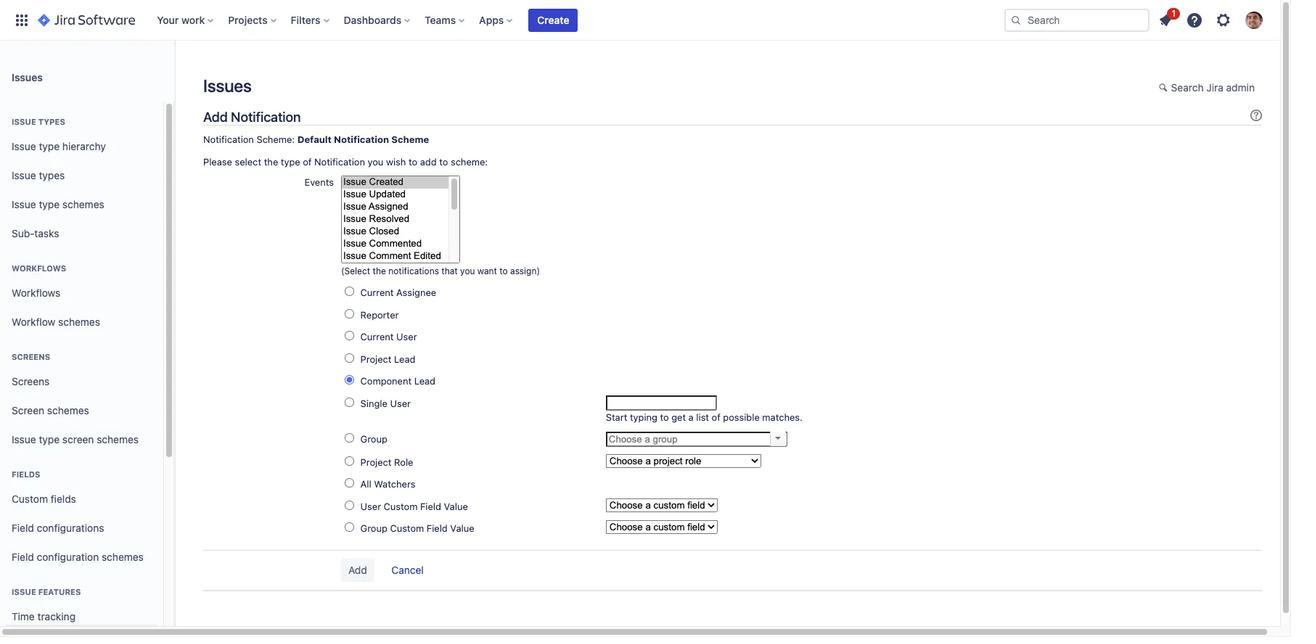 Task type: locate. For each thing, give the bounding box(es) containing it.
lead right component
[[414, 375, 436, 387]]

field configuration schemes
[[12, 551, 144, 563]]

issue for issue type screen schemes
[[12, 433, 36, 445]]

0 horizontal spatial issues
[[12, 71, 43, 83]]

your work
[[157, 13, 205, 26]]

group right group radio
[[360, 434, 387, 445]]

create
[[537, 13, 569, 26]]

teams
[[425, 13, 456, 26]]

issue type hierarchy
[[12, 140, 106, 152]]

possible
[[723, 411, 760, 423]]

screens group
[[6, 337, 157, 459]]

custom
[[12, 493, 48, 505], [384, 501, 418, 512], [390, 523, 424, 534]]

project for project role
[[360, 456, 392, 468]]

current up reporter
[[360, 287, 394, 298]]

add
[[420, 156, 437, 168]]

workflows down sub-tasks
[[12, 263, 66, 273]]

2 workflows from the top
[[12, 286, 60, 299]]

screens link
[[6, 367, 157, 396]]

Choose a group text field
[[606, 432, 787, 447]]

issue for issue features
[[12, 587, 36, 597]]

issues
[[12, 71, 43, 83], [203, 75, 252, 96]]

Reporter radio
[[345, 309, 354, 318]]

issue inside "issue types" link
[[12, 169, 36, 181]]

teams button
[[420, 8, 470, 32]]

user for single user
[[390, 398, 411, 409]]

reporter
[[360, 309, 399, 321]]

2 issue from the top
[[12, 140, 36, 152]]

schemes down "field configurations" link in the left bottom of the page
[[102, 551, 144, 563]]

1 issue from the top
[[12, 117, 36, 126]]

add
[[203, 109, 228, 125]]

1 screens from the top
[[12, 352, 50, 361]]

0 vertical spatial the
[[264, 156, 278, 168]]

user up the project lead
[[396, 331, 417, 343]]

of right list
[[712, 411, 721, 423]]

of
[[303, 156, 312, 168], [712, 411, 721, 423]]

cancel link
[[384, 559, 431, 583]]

0 horizontal spatial of
[[303, 156, 312, 168]]

sub-
[[12, 227, 34, 239]]

your
[[157, 13, 179, 26]]

notification up scheme:
[[231, 109, 301, 125]]

workflows up workflow
[[12, 286, 60, 299]]

custom for user
[[384, 501, 418, 512]]

appswitcher icon image
[[13, 11, 30, 29]]

wish
[[386, 156, 406, 168]]

schemes down workflows link
[[58, 315, 100, 328]]

of down default
[[303, 156, 312, 168]]

type
[[39, 140, 60, 152], [281, 156, 300, 168], [39, 198, 60, 210], [39, 433, 60, 445]]

field configuration schemes link
[[6, 543, 157, 572]]

role
[[394, 456, 413, 468]]

group
[[360, 434, 387, 445], [360, 523, 387, 534]]

type down types
[[39, 140, 60, 152]]

issue type screen schemes link
[[6, 425, 157, 454]]

screens up screen
[[12, 375, 50, 387]]

issue for issue type schemes
[[12, 198, 36, 210]]

notification up events
[[314, 156, 365, 168]]

search jira admin
[[1171, 81, 1255, 94]]

issue features
[[12, 587, 81, 597]]

time
[[12, 610, 35, 622]]

1 vertical spatial lead
[[414, 375, 436, 387]]

to left get
[[660, 411, 669, 423]]

All Watchers radio
[[345, 478, 354, 488]]

screens down workflow
[[12, 352, 50, 361]]

workflows
[[12, 263, 66, 273], [12, 286, 60, 299]]

tasks
[[34, 227, 59, 239]]

4 issue from the top
[[12, 198, 36, 210]]

notification up 'please'
[[203, 134, 254, 145]]

project up component
[[360, 353, 392, 365]]

the down scheme:
[[264, 156, 278, 168]]

value
[[444, 501, 468, 512], [450, 523, 474, 534]]

workflows link
[[6, 279, 157, 308]]

value for group custom field value
[[450, 523, 474, 534]]

group right group custom field value radio
[[360, 523, 387, 534]]

field down custom fields
[[12, 522, 34, 534]]

field inside field configuration schemes link
[[12, 551, 34, 563]]

issue types
[[12, 117, 65, 126]]

0 vertical spatial of
[[303, 156, 312, 168]]

time tracking link
[[6, 602, 157, 631]]

field
[[420, 501, 441, 512], [12, 522, 34, 534], [427, 523, 448, 534], [12, 551, 34, 563]]

issues up add on the top left
[[203, 75, 252, 96]]

scheme:
[[451, 156, 488, 168]]

3 issue from the top
[[12, 169, 36, 181]]

component lead
[[360, 375, 436, 387]]

issue inside issue type screen schemes link
[[12, 433, 36, 445]]

issue type schemes link
[[6, 190, 157, 219]]

1 vertical spatial current
[[360, 331, 394, 343]]

types
[[38, 117, 65, 126]]

0 vertical spatial group
[[360, 434, 387, 445]]

1 vertical spatial value
[[450, 523, 474, 534]]

type inside screens group
[[39, 433, 60, 445]]

lead for project lead
[[394, 353, 415, 365]]

lead up component lead on the bottom left of page
[[394, 353, 415, 365]]

fields group
[[6, 454, 157, 576]]

current
[[360, 287, 394, 298], [360, 331, 394, 343]]

1 vertical spatial project
[[360, 456, 392, 468]]

to
[[409, 156, 417, 168], [439, 156, 448, 168], [500, 266, 508, 277], [660, 411, 669, 423]]

current for current user
[[360, 331, 394, 343]]

banner
[[0, 0, 1280, 41]]

custom down the user custom field value
[[390, 523, 424, 534]]

1 vertical spatial workflows
[[12, 286, 60, 299]]

want
[[477, 266, 497, 277]]

project for project lead
[[360, 353, 392, 365]]

Project Role radio
[[345, 456, 354, 466]]

you left wish at the left
[[368, 156, 384, 168]]

type for screen
[[39, 433, 60, 445]]

Project Lead radio
[[345, 353, 354, 363]]

sidebar navigation image
[[158, 58, 190, 87]]

issue type screen schemes
[[12, 433, 139, 445]]

schemes down "issue types" link
[[62, 198, 104, 210]]

1 vertical spatial screens
[[12, 375, 50, 387]]

(select
[[341, 266, 370, 277]]

2 project from the top
[[360, 456, 392, 468]]

0 vertical spatial lead
[[394, 353, 415, 365]]

1 vertical spatial of
[[712, 411, 721, 423]]

assign)
[[510, 266, 540, 277]]

search image
[[1010, 14, 1022, 26]]

sub-tasks
[[12, 227, 59, 239]]

0 horizontal spatial you
[[368, 156, 384, 168]]

workflows group
[[6, 248, 157, 341]]

the right (select
[[373, 266, 386, 277]]

2 screens from the top
[[12, 375, 50, 387]]

current user
[[360, 331, 417, 343]]

workflows for "workflows" group
[[12, 263, 66, 273]]

workflow
[[12, 315, 55, 328]]

issues up issue types
[[12, 71, 43, 83]]

0 vertical spatial value
[[444, 501, 468, 512]]

workflow schemes link
[[6, 308, 157, 337]]

workflows for workflows link
[[12, 286, 60, 299]]

1 vertical spatial user
[[390, 398, 411, 409]]

admin
[[1226, 81, 1255, 94]]

type up tasks
[[39, 198, 60, 210]]

type left screen
[[39, 433, 60, 445]]

current down reporter
[[360, 331, 394, 343]]

single
[[360, 398, 387, 409]]

settings image
[[1215, 11, 1232, 29]]

project role
[[360, 456, 413, 468]]

screens for screens link
[[12, 375, 50, 387]]

default
[[297, 134, 332, 145]]

current assignee
[[360, 287, 436, 298]]

add notification
[[203, 109, 301, 125]]

issue inside issue type hierarchy link
[[12, 140, 36, 152]]

notification
[[231, 109, 301, 125], [203, 134, 254, 145], [334, 134, 389, 145], [314, 156, 365, 168]]

None text field
[[606, 395, 717, 411]]

custom down fields
[[12, 493, 48, 505]]

1 workflows from the top
[[12, 263, 66, 273]]

1 group from the top
[[360, 434, 387, 445]]

None submit
[[341, 559, 374, 582]]

1 vertical spatial group
[[360, 523, 387, 534]]

to left add
[[409, 156, 417, 168]]

1 project from the top
[[360, 353, 392, 365]]

1 vertical spatial the
[[373, 266, 386, 277]]

primary element
[[9, 0, 1004, 40]]

custom down watchers
[[384, 501, 418, 512]]

0 vertical spatial project
[[360, 353, 392, 365]]

1 horizontal spatial of
[[712, 411, 721, 423]]

value for user custom field value
[[444, 501, 468, 512]]

0 vertical spatial screens
[[12, 352, 50, 361]]

5 issue from the top
[[12, 433, 36, 445]]

jira software image
[[38, 11, 135, 29], [38, 11, 135, 29]]

Search field
[[1004, 8, 1150, 32]]

small image
[[1159, 82, 1170, 94]]

Single User radio
[[345, 398, 354, 407]]

issue inside issue features group
[[12, 587, 36, 597]]

user right user custom field value option on the left of the page
[[360, 501, 381, 512]]

workflow schemes
[[12, 315, 100, 328]]

lead
[[394, 353, 415, 365], [414, 375, 436, 387]]

0 vertical spatial workflows
[[12, 263, 66, 273]]

6 issue from the top
[[12, 587, 36, 597]]

please
[[203, 156, 232, 168]]

filters button
[[286, 8, 335, 32]]

project up all
[[360, 456, 392, 468]]

notifications
[[388, 266, 439, 277]]

0 vertical spatial user
[[396, 331, 417, 343]]

1 current from the top
[[360, 287, 394, 298]]

value down the user custom field value
[[450, 523, 474, 534]]

2 current from the top
[[360, 331, 394, 343]]

user down component lead on the bottom left of page
[[390, 398, 411, 409]]

field down the user custom field value
[[427, 523, 448, 534]]

0 vertical spatial current
[[360, 287, 394, 298]]

component
[[360, 375, 412, 387]]

you right that at top left
[[460, 266, 475, 277]]

2 group from the top
[[360, 523, 387, 534]]

banner containing your work
[[0, 0, 1280, 41]]

value up group custom field value
[[444, 501, 468, 512]]

0 vertical spatial you
[[368, 156, 384, 168]]

field up issue features
[[12, 551, 34, 563]]

group for group custom field value
[[360, 523, 387, 534]]

1 horizontal spatial you
[[460, 266, 475, 277]]

User Custom Field Value radio
[[345, 501, 354, 510]]



Task type: vqa. For each thing, say whether or not it's contained in the screenshot.
"Your profile and settings" icon
yes



Task type: describe. For each thing, give the bounding box(es) containing it.
please select the type of notification you wish to add to scheme:
[[203, 156, 488, 168]]

fields
[[51, 493, 76, 505]]

projects button
[[224, 8, 282, 32]]

jira
[[1207, 81, 1224, 94]]

screen schemes
[[12, 404, 89, 416]]

Current User radio
[[345, 331, 354, 341]]

screens for screens group
[[12, 352, 50, 361]]

issue types group
[[6, 102, 157, 253]]

issue features group
[[6, 572, 157, 637]]

issue for issue types
[[12, 169, 36, 181]]

custom inside 'link'
[[12, 493, 48, 505]]

list
[[696, 411, 709, 423]]

project lead
[[360, 353, 415, 365]]

time tracking
[[12, 610, 76, 622]]

issue type hierarchy link
[[6, 132, 157, 161]]

fields
[[12, 470, 40, 479]]

issue types link
[[6, 161, 157, 190]]

all watchers
[[360, 478, 415, 490]]

select
[[235, 156, 261, 168]]

single user
[[360, 398, 411, 409]]

field configurations
[[12, 522, 104, 534]]

custom fields
[[12, 493, 76, 505]]

lead for component lead
[[414, 375, 436, 387]]

watchers
[[374, 478, 415, 490]]

1 horizontal spatial issues
[[203, 75, 252, 96]]

Group radio
[[345, 434, 354, 443]]

work
[[181, 13, 205, 26]]

field inside "field configurations" link
[[12, 522, 34, 534]]

schemes inside "workflows" group
[[58, 315, 100, 328]]

features
[[38, 587, 81, 597]]

types
[[39, 169, 65, 181]]

field configurations link
[[6, 514, 157, 543]]

your work button
[[153, 8, 219, 32]]

hierarchy
[[62, 140, 106, 152]]

configuration
[[37, 551, 99, 563]]

dashboards button
[[339, 8, 416, 32]]

issue for issue types
[[12, 117, 36, 126]]

notifications image
[[1157, 11, 1174, 29]]

all
[[360, 478, 371, 490]]

screen
[[12, 404, 44, 416]]

cancel
[[391, 564, 424, 576]]

issue for issue type hierarchy
[[12, 140, 36, 152]]

0 horizontal spatial the
[[264, 156, 278, 168]]

screen
[[62, 433, 94, 445]]

filters
[[291, 13, 320, 26]]

schemes up issue type screen schemes
[[47, 404, 89, 416]]

1
[[1172, 8, 1176, 19]]

start
[[606, 411, 627, 423]]

screen schemes link
[[6, 396, 157, 425]]

(select the notifications that you want to assign)
[[341, 266, 540, 277]]

user custom field value
[[360, 501, 468, 512]]

a
[[689, 411, 694, 423]]

custom fields link
[[6, 485, 157, 514]]

schemes inside fields group
[[102, 551, 144, 563]]

search
[[1171, 81, 1204, 94]]

help image
[[1186, 11, 1203, 29]]

matches.
[[762, 411, 803, 423]]

to right want
[[500, 266, 508, 277]]

group for group
[[360, 434, 387, 445]]

notification scheme: default notification scheme
[[203, 134, 429, 145]]

start typing to get a list of possible matches.
[[606, 411, 803, 423]]

1 horizontal spatial the
[[373, 266, 386, 277]]

get
[[672, 411, 686, 423]]

projects
[[228, 13, 268, 26]]

Group Custom Field Value radio
[[345, 523, 354, 532]]

issue type schemes
[[12, 198, 104, 210]]

apps button
[[475, 8, 518, 32]]

tracking
[[37, 610, 76, 622]]

apps
[[479, 13, 504, 26]]

search jira admin link
[[1152, 77, 1262, 100]]

scheme:
[[257, 134, 295, 145]]

sub-tasks link
[[6, 219, 157, 248]]

that
[[442, 266, 458, 277]]

group custom field value
[[360, 523, 474, 534]]

custom for group
[[390, 523, 424, 534]]

schemes inside issue types group
[[62, 198, 104, 210]]

user for current user
[[396, 331, 417, 343]]

Current Assignee radio
[[345, 287, 354, 296]]

field up group custom field value
[[420, 501, 441, 512]]

type down scheme:
[[281, 156, 300, 168]]

notification up please select the type of notification you wish to add to scheme:
[[334, 134, 389, 145]]

type for hierarchy
[[39, 140, 60, 152]]

type for schemes
[[39, 198, 60, 210]]

assignee
[[396, 287, 436, 298]]

current for current assignee
[[360, 287, 394, 298]]

Component Lead radio
[[345, 375, 354, 385]]

schemes right screen
[[97, 433, 139, 445]]

dashboards
[[344, 13, 401, 26]]

scheme
[[391, 134, 429, 145]]

your profile and settings image
[[1245, 11, 1263, 29]]

configurations
[[37, 522, 104, 534]]

1 vertical spatial you
[[460, 266, 475, 277]]

2 vertical spatial user
[[360, 501, 381, 512]]

issue types
[[12, 169, 65, 181]]

typing
[[630, 411, 658, 423]]

create button
[[529, 8, 578, 32]]

to right add
[[439, 156, 448, 168]]



